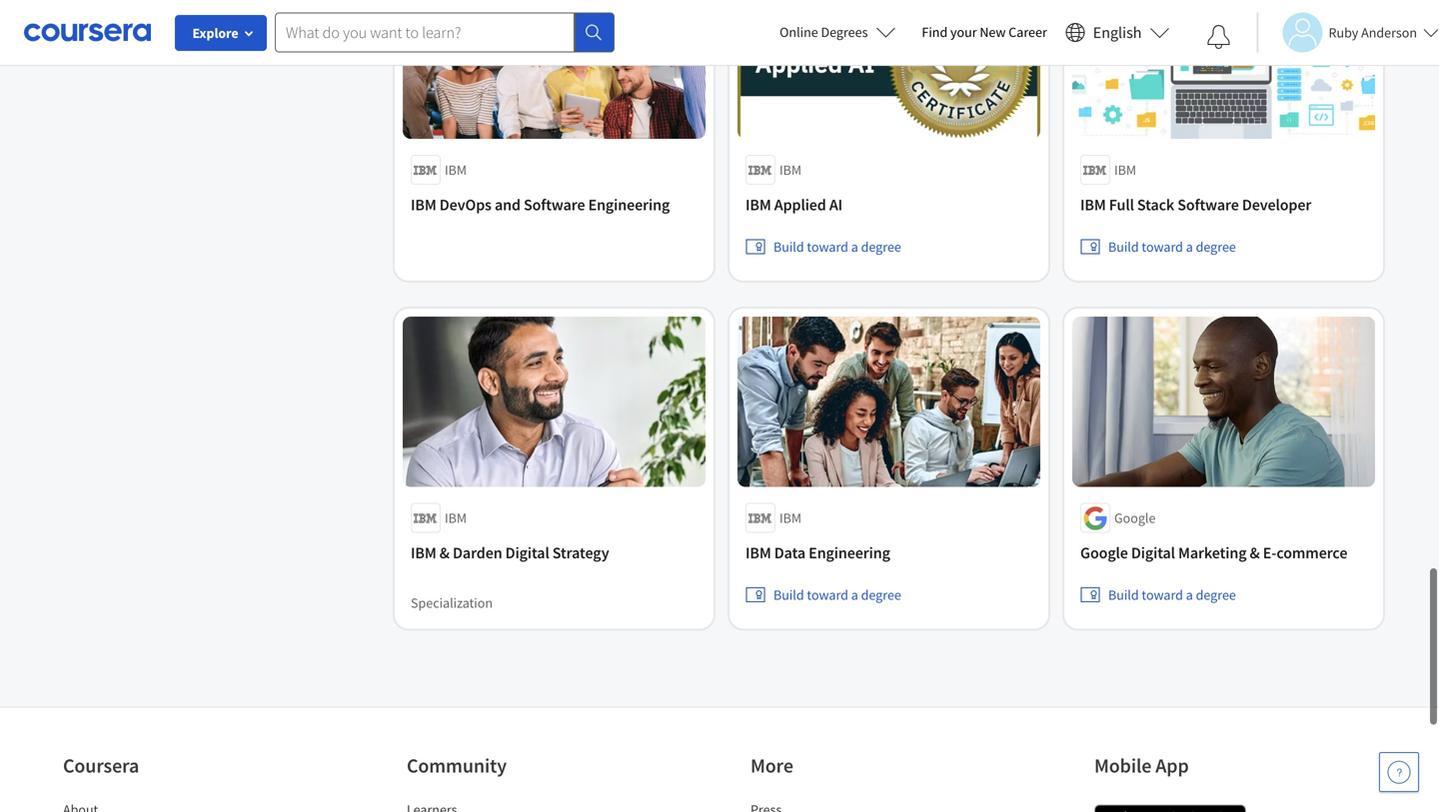 Task type: describe. For each thing, give the bounding box(es) containing it.
ibm & darden digital strategy link
[[411, 541, 698, 565]]

degree for engineering
[[861, 586, 901, 604]]

app
[[1156, 754, 1189, 779]]

find
[[922, 23, 948, 41]]

google for google digital marketing & e-commerce
[[1080, 543, 1128, 563]]

career
[[1009, 23, 1047, 41]]

ibm devops and software engineering
[[411, 195, 670, 215]]

degrees
[[821, 23, 868, 41]]

ibm data engineering
[[746, 543, 890, 563]]

build toward a degree for ai
[[774, 238, 901, 256]]

build toward a degree for engineering
[[774, 586, 901, 604]]

ibm inside "link"
[[1080, 195, 1106, 215]]

list item for community
[[407, 800, 577, 813]]

0 horizontal spatial engineering
[[588, 195, 670, 215]]

google for google
[[1114, 509, 1156, 527]]

new
[[980, 23, 1006, 41]]

ibm applied ai link
[[746, 193, 1032, 217]]

degree for stack
[[1196, 238, 1236, 256]]

darden
[[453, 543, 502, 563]]

engineering inside 'link'
[[809, 543, 890, 563]]

toward for ai
[[807, 238, 849, 256]]

toward for engineering
[[807, 586, 849, 604]]

toward for stack
[[1142, 238, 1183, 256]]

list item for more
[[751, 800, 921, 813]]

e-
[[1263, 543, 1277, 563]]

digital inside 'link'
[[505, 543, 549, 563]]

a for ai
[[851, 238, 858, 256]]

build for applied
[[774, 238, 804, 256]]

build toward a degree for stack
[[1108, 238, 1236, 256]]

list item for coursera
[[63, 800, 233, 813]]

build for data
[[774, 586, 804, 604]]

commerce
[[1277, 543, 1348, 563]]

ibm up the ibm applied ai in the right top of the page
[[780, 161, 802, 179]]

strategy
[[553, 543, 609, 563]]

What do you want to learn? text field
[[275, 12, 575, 52]]

software for engineering
[[524, 195, 585, 215]]

mobile
[[1094, 754, 1152, 779]]

ibm up "full"
[[1114, 161, 1136, 179]]

online degrees
[[780, 23, 868, 41]]

ibm full stack software developer link
[[1080, 193, 1367, 217]]

ibm applied ai
[[746, 195, 843, 215]]

ibm devops and software engineering link
[[411, 193, 698, 217]]

more
[[751, 754, 793, 779]]

help center image
[[1387, 761, 1411, 785]]

find your new career link
[[912, 20, 1057, 45]]

build for digital
[[1108, 586, 1139, 604]]

a for stack
[[1186, 238, 1193, 256]]

build for full
[[1108, 238, 1139, 256]]



Task type: vqa. For each thing, say whether or not it's contained in the screenshot.
IBM & DARDEN DIGITAL STRATEGY
yes



Task type: locate. For each thing, give the bounding box(es) containing it.
show notifications image
[[1207, 25, 1231, 49]]

google
[[1114, 509, 1156, 527], [1080, 543, 1128, 563]]

1 vertical spatial google
[[1080, 543, 1128, 563]]

community
[[407, 754, 507, 779]]

&
[[440, 543, 450, 563], [1250, 543, 1260, 563]]

ibm inside "link"
[[746, 195, 771, 215]]

ibm left data
[[746, 543, 771, 563]]

google digital marketing & e-commerce
[[1080, 543, 1348, 563]]

marketing
[[1178, 543, 1247, 563]]

build down the ibm applied ai in the right top of the page
[[774, 238, 804, 256]]

ibm up data
[[780, 509, 802, 527]]

degree for ai
[[861, 238, 901, 256]]

build toward a degree down marketing
[[1108, 586, 1236, 604]]

download on the app store image
[[1094, 805, 1246, 813]]

anderson
[[1361, 23, 1417, 41]]

ibm left devops
[[411, 195, 436, 215]]

software right and
[[524, 195, 585, 215]]

1 horizontal spatial digital
[[1131, 543, 1175, 563]]

list item down more
[[751, 800, 921, 813]]

ibm full stack software developer
[[1080, 195, 1312, 215]]

ibm
[[445, 161, 467, 179], [780, 161, 802, 179], [1114, 161, 1136, 179], [411, 195, 436, 215], [746, 195, 771, 215], [1080, 195, 1106, 215], [445, 509, 467, 527], [780, 509, 802, 527], [411, 543, 436, 563], [746, 543, 771, 563]]

find your new career
[[922, 23, 1047, 41]]

ruby anderson
[[1329, 23, 1417, 41]]

ibm left applied
[[746, 195, 771, 215]]

stack
[[1137, 195, 1175, 215]]

ibm up devops
[[445, 161, 467, 179]]

1 digital from the left
[[505, 543, 549, 563]]

a for marketing
[[1186, 586, 1193, 604]]

software for developer
[[1178, 195, 1239, 215]]

2 horizontal spatial list item
[[751, 800, 921, 813]]

build toward a degree down stack
[[1108, 238, 1236, 256]]

ibm up darden
[[445, 509, 467, 527]]

& inside 'link'
[[440, 543, 450, 563]]

ibm left "full"
[[1080, 195, 1106, 215]]

online degrees button
[[764, 10, 912, 54]]

developer
[[1242, 195, 1312, 215]]

mobile app
[[1094, 754, 1189, 779]]

0 vertical spatial engineering
[[588, 195, 670, 215]]

list item
[[63, 800, 233, 813], [407, 800, 577, 813], [751, 800, 921, 813]]

a down ibm applied ai "link"
[[851, 238, 858, 256]]

build
[[774, 238, 804, 256], [1108, 238, 1139, 256], [774, 586, 804, 604], [1108, 586, 1139, 604]]

degree down ibm full stack software developer "link"
[[1196, 238, 1236, 256]]

1 horizontal spatial &
[[1250, 543, 1260, 563]]

degree for marketing
[[1196, 586, 1236, 604]]

0 horizontal spatial software
[[524, 195, 585, 215]]

coursera image
[[24, 16, 151, 48]]

toward down marketing
[[1142, 586, 1183, 604]]

software
[[524, 195, 585, 215], [1178, 195, 1239, 215]]

degree down ibm data engineering 'link'
[[861, 586, 901, 604]]

& left e-
[[1250, 543, 1260, 563]]

data
[[774, 543, 806, 563]]

0 horizontal spatial &
[[440, 543, 450, 563]]

english
[[1093, 22, 1142, 42]]

toward
[[807, 238, 849, 256], [1142, 238, 1183, 256], [807, 586, 849, 604], [1142, 586, 1183, 604]]

build down data
[[774, 586, 804, 604]]

a down marketing
[[1186, 586, 1193, 604]]

2 list item from the left
[[407, 800, 577, 813]]

a for engineering
[[851, 586, 858, 604]]

applied
[[774, 195, 826, 215]]

toward down ibm data engineering
[[807, 586, 849, 604]]

software inside "link"
[[1178, 195, 1239, 215]]

1 horizontal spatial software
[[1178, 195, 1239, 215]]

your
[[951, 23, 977, 41]]

a down ibm full stack software developer
[[1186, 238, 1193, 256]]

2 software from the left
[[1178, 195, 1239, 215]]

0 vertical spatial google
[[1114, 509, 1156, 527]]

1 vertical spatial engineering
[[809, 543, 890, 563]]

toward down stack
[[1142, 238, 1183, 256]]

degree down ibm applied ai "link"
[[861, 238, 901, 256]]

2 digital from the left
[[1131, 543, 1175, 563]]

1 software from the left
[[524, 195, 585, 215]]

degree
[[861, 238, 901, 256], [1196, 238, 1236, 256], [861, 586, 901, 604], [1196, 586, 1236, 604]]

0 horizontal spatial digital
[[505, 543, 549, 563]]

ruby anderson button
[[1257, 12, 1439, 52]]

ibm & darden digital strategy
[[411, 543, 609, 563]]

build toward a degree for marketing
[[1108, 586, 1236, 604]]

google digital marketing & e-commerce link
[[1080, 541, 1367, 565]]

online
[[780, 23, 818, 41]]

engineering
[[588, 195, 670, 215], [809, 543, 890, 563]]

list item down community
[[407, 800, 577, 813]]

toward down ai
[[807, 238, 849, 256]]

explore
[[192, 24, 238, 42]]

build toward a degree down ai
[[774, 238, 901, 256]]

1 horizontal spatial list item
[[407, 800, 577, 813]]

a down ibm data engineering 'link'
[[851, 586, 858, 604]]

specialization
[[411, 594, 493, 612]]

3 list item from the left
[[751, 800, 921, 813]]

1 horizontal spatial engineering
[[809, 543, 890, 563]]

english button
[[1057, 0, 1178, 65]]

degree down "google digital marketing & e-commerce"
[[1196, 586, 1236, 604]]

build down "google digital marketing & e-commerce"
[[1108, 586, 1139, 604]]

1 & from the left
[[440, 543, 450, 563]]

digital
[[505, 543, 549, 563], [1131, 543, 1175, 563]]

digital left marketing
[[1131, 543, 1175, 563]]

ai
[[829, 195, 843, 215]]

& left darden
[[440, 543, 450, 563]]

and
[[495, 195, 521, 215]]

0 horizontal spatial list item
[[63, 800, 233, 813]]

build toward a degree down ibm data engineering
[[774, 586, 901, 604]]

1 list item from the left
[[63, 800, 233, 813]]

ruby
[[1329, 23, 1359, 41]]

full
[[1109, 195, 1134, 215]]

None search field
[[275, 12, 615, 52]]

coursera
[[63, 754, 139, 779]]

toward for marketing
[[1142, 586, 1183, 604]]

digital right darden
[[505, 543, 549, 563]]

a
[[851, 238, 858, 256], [1186, 238, 1193, 256], [851, 586, 858, 604], [1186, 586, 1193, 604]]

2 & from the left
[[1250, 543, 1260, 563]]

ibm left darden
[[411, 543, 436, 563]]

list item down coursera
[[63, 800, 233, 813]]

ibm data engineering link
[[746, 541, 1032, 565]]

explore button
[[175, 15, 267, 51]]

build down "full"
[[1108, 238, 1139, 256]]

devops
[[440, 195, 492, 215]]

build toward a degree
[[774, 238, 901, 256], [1108, 238, 1236, 256], [774, 586, 901, 604], [1108, 586, 1236, 604]]

software right stack
[[1178, 195, 1239, 215]]



